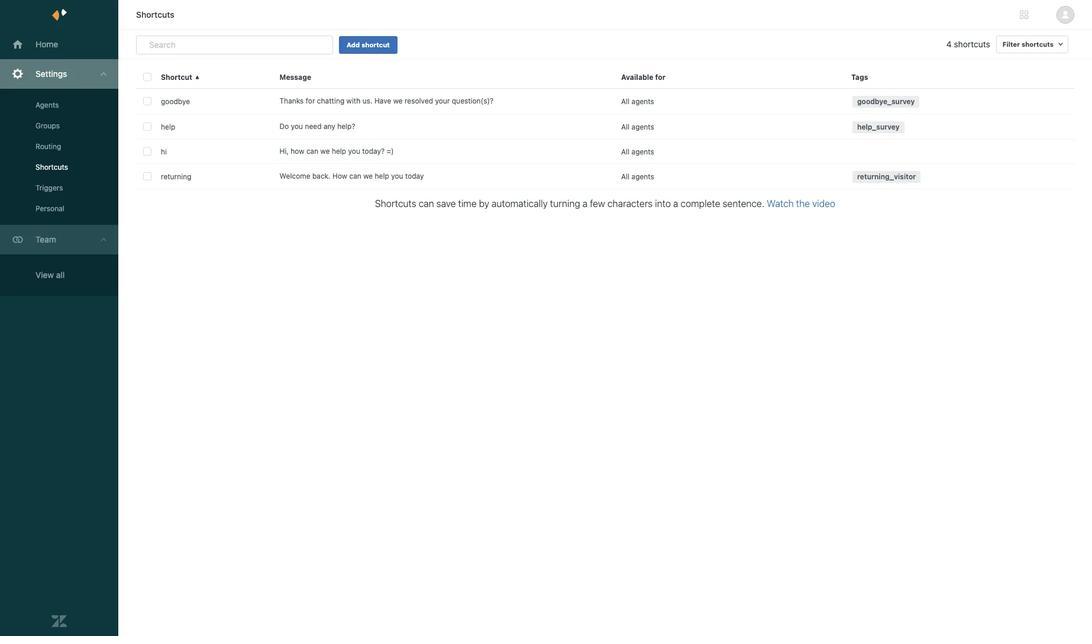 Task type: vqa. For each thing, say whether or not it's contained in the screenshot.
Available for
yes



Task type: describe. For each thing, give the bounding box(es) containing it.
by
[[479, 198, 489, 209]]

do you need any help?
[[280, 122, 355, 131]]

time
[[458, 198, 477, 209]]

home
[[36, 39, 58, 49]]

video
[[813, 198, 836, 209]]

0 horizontal spatial help
[[161, 122, 175, 131]]

row containing welcome back. how can we help you today
[[136, 164, 1075, 189]]

filter shortcuts button
[[997, 36, 1069, 53]]

1 vertical spatial help
[[332, 147, 346, 156]]

0 vertical spatial can
[[307, 147, 319, 156]]

save
[[437, 198, 456, 209]]

1 a from the left
[[583, 198, 588, 209]]

1 horizontal spatial shortcuts
[[136, 9, 174, 20]]

goodbye
[[161, 97, 190, 106]]

welcome back. how can we help you today
[[280, 172, 424, 181]]

message column header
[[273, 65, 614, 89]]

2 a from the left
[[674, 198, 679, 209]]

hi,
[[280, 147, 289, 156]]

agents
[[36, 101, 59, 109]]

tags column header
[[845, 65, 1075, 89]]

with
[[347, 96, 361, 105]]

automatically
[[492, 198, 548, 209]]

characters
[[608, 198, 653, 209]]

how
[[333, 172, 347, 181]]

all
[[56, 270, 65, 280]]

3 all agents from the top
[[621, 147, 655, 156]]

watch the video link
[[767, 198, 836, 209]]

do
[[280, 122, 289, 131]]

all agents for help_survey
[[621, 122, 655, 131]]

4 shortcuts
[[947, 39, 991, 49]]

available
[[621, 73, 654, 81]]

2 vertical spatial can
[[419, 198, 434, 209]]

1 horizontal spatial you
[[348, 147, 360, 156]]

view
[[36, 270, 54, 280]]

personal
[[36, 204, 64, 213]]

2 all from the top
[[621, 122, 630, 131]]

hi
[[161, 147, 167, 156]]

groups
[[36, 121, 60, 130]]

all agents for goodbye_survey
[[621, 97, 655, 106]]

shortcuts can save time by automatically turning a few characters into a complete sentence. watch the video
[[375, 198, 836, 209]]

have
[[375, 96, 391, 105]]

all agents cell for help_survey
[[614, 114, 845, 139]]

turning
[[550, 198, 580, 209]]

how
[[291, 147, 305, 156]]

resolved
[[405, 96, 433, 105]]

goodbye_survey
[[858, 97, 915, 106]]

all for today
[[621, 172, 630, 181]]

filter
[[1003, 40, 1020, 48]]

2 horizontal spatial you
[[391, 172, 403, 181]]

today?
[[362, 147, 385, 156]]

available for
[[621, 73, 666, 81]]

watch
[[767, 198, 794, 209]]

Search field
[[149, 40, 312, 50]]

add shortcut
[[347, 41, 390, 49]]

row containing shortcut
[[136, 65, 1075, 89]]

into
[[655, 198, 671, 209]]

routing
[[36, 142, 61, 151]]

message
[[280, 73, 311, 81]]

triggers
[[36, 183, 63, 192]]

all agents cell for returning_visitor
[[614, 164, 845, 189]]



Task type: locate. For each thing, give the bounding box(es) containing it.
1 agents from the top
[[632, 97, 655, 106]]

4 agents from the top
[[632, 172, 655, 181]]

1 all agents from the top
[[621, 97, 655, 106]]

2 all agents from the top
[[621, 122, 655, 131]]

all for resolved
[[621, 97, 630, 106]]

chatting
[[317, 96, 345, 105]]

table
[[136, 65, 1084, 636]]

agents for returning_visitor
[[632, 172, 655, 181]]

for
[[656, 73, 666, 81], [306, 96, 315, 105]]

few
[[590, 198, 605, 209]]

we down the today?
[[364, 172, 373, 181]]

team
[[36, 234, 56, 244]]

you left the today?
[[348, 147, 360, 156]]

sentence.
[[723, 198, 765, 209]]

1 vertical spatial can
[[349, 172, 362, 181]]

0 horizontal spatial can
[[307, 147, 319, 156]]

3 all from the top
[[621, 147, 630, 156]]

2 vertical spatial help
[[375, 172, 389, 181]]

all agents cell for goodbye_survey
[[614, 89, 845, 114]]

a right into
[[674, 198, 679, 209]]

shortcuts right filter on the right top of the page
[[1022, 40, 1054, 48]]

you
[[291, 122, 303, 131], [348, 147, 360, 156], [391, 172, 403, 181]]

for for thanks
[[306, 96, 315, 105]]

2 vertical spatial we
[[364, 172, 373, 181]]

you left the today
[[391, 172, 403, 181]]

add shortcut button
[[339, 36, 398, 54]]

0 vertical spatial you
[[291, 122, 303, 131]]

4 all agents from the top
[[621, 172, 655, 181]]

shortcuts for filter shortcuts
[[1022, 40, 1054, 48]]

4 row from the top
[[136, 140, 1075, 164]]

row containing do you need any help?
[[136, 114, 1075, 140]]

shortcuts inside button
[[1022, 40, 1054, 48]]

help_survey
[[858, 123, 900, 131]]

settings
[[36, 69, 67, 79]]

2 agents from the top
[[632, 122, 655, 131]]

2 horizontal spatial we
[[393, 96, 403, 105]]

2 vertical spatial you
[[391, 172, 403, 181]]

add
[[347, 41, 360, 49]]

shortcut column header
[[154, 65, 273, 89]]

back.
[[312, 172, 331, 181]]

agents for goodbye_survey
[[632, 97, 655, 106]]

question(s)?
[[452, 96, 494, 105]]

2 horizontal spatial can
[[419, 198, 434, 209]]

shortcuts for 4 shortcuts
[[954, 39, 991, 49]]

agents
[[632, 97, 655, 106], [632, 122, 655, 131], [632, 147, 655, 156], [632, 172, 655, 181]]

we up back.
[[321, 147, 330, 156]]

shortcuts
[[136, 9, 174, 20], [36, 163, 68, 172], [375, 198, 416, 209]]

1 horizontal spatial can
[[349, 172, 362, 181]]

0 vertical spatial shortcuts
[[136, 9, 174, 20]]

help up 'hi'
[[161, 122, 175, 131]]

all agents
[[621, 97, 655, 106], [621, 122, 655, 131], [621, 147, 655, 156], [621, 172, 655, 181]]

1 all agents cell from the top
[[614, 89, 845, 114]]

filter shortcuts
[[1003, 40, 1054, 48]]

for right thanks
[[306, 96, 315, 105]]

3 all agents cell from the top
[[614, 140, 845, 163]]

a left few
[[583, 198, 588, 209]]

we
[[393, 96, 403, 105], [321, 147, 330, 156], [364, 172, 373, 181]]

view all
[[36, 270, 65, 280]]

4
[[947, 39, 952, 49]]

complete
[[681, 198, 721, 209]]

4 all from the top
[[621, 172, 630, 181]]

us.
[[363, 96, 373, 105]]

help?
[[337, 122, 355, 131]]

all
[[621, 97, 630, 106], [621, 122, 630, 131], [621, 147, 630, 156], [621, 172, 630, 181]]

help down =)
[[375, 172, 389, 181]]

all agents for returning_visitor
[[621, 172, 655, 181]]

1 horizontal spatial shortcuts
[[1022, 40, 1054, 48]]

shortcut
[[362, 41, 390, 49]]

all for =)
[[621, 147, 630, 156]]

1 vertical spatial you
[[348, 147, 360, 156]]

row
[[136, 65, 1075, 89], [136, 89, 1075, 114], [136, 114, 1075, 140], [136, 140, 1075, 164], [136, 164, 1075, 189]]

=)
[[387, 147, 394, 156]]

5 row from the top
[[136, 164, 1075, 189]]

a
[[583, 198, 588, 209], [674, 198, 679, 209]]

2 horizontal spatial shortcuts
[[375, 198, 416, 209]]

4 all agents cell from the top
[[614, 164, 845, 189]]

for right the available
[[656, 73, 666, 81]]

you right do
[[291, 122, 303, 131]]

1 horizontal spatial we
[[364, 172, 373, 181]]

1 row from the top
[[136, 65, 1075, 89]]

3 agents from the top
[[632, 147, 655, 156]]

1 horizontal spatial help
[[332, 147, 346, 156]]

returning
[[161, 172, 192, 181]]

2 horizontal spatial help
[[375, 172, 389, 181]]

your
[[435, 96, 450, 105]]

shortcut
[[161, 73, 192, 81]]

2 vertical spatial shortcuts
[[375, 198, 416, 209]]

cell
[[845, 140, 1075, 163]]

2 row from the top
[[136, 89, 1075, 114]]

available for column header
[[614, 65, 845, 89]]

shortcuts
[[954, 39, 991, 49], [1022, 40, 1054, 48]]

hi, how can we help you today? =)
[[280, 147, 394, 156]]

thanks
[[280, 96, 304, 105]]

for for available
[[656, 73, 666, 81]]

1 vertical spatial for
[[306, 96, 315, 105]]

tags
[[852, 73, 869, 81]]

shortcuts right 4
[[954, 39, 991, 49]]

0 vertical spatial help
[[161, 122, 175, 131]]

1 horizontal spatial a
[[674, 198, 679, 209]]

0 vertical spatial we
[[393, 96, 403, 105]]

0 horizontal spatial for
[[306, 96, 315, 105]]

the
[[796, 198, 810, 209]]

zendesk products image
[[1020, 11, 1029, 19]]

0 horizontal spatial you
[[291, 122, 303, 131]]

we right "have"
[[393, 96, 403, 105]]

returning_visitor
[[858, 172, 916, 181]]

can
[[307, 147, 319, 156], [349, 172, 362, 181], [419, 198, 434, 209]]

all agents cell
[[614, 89, 845, 114], [614, 114, 845, 139], [614, 140, 845, 163], [614, 164, 845, 189]]

welcome
[[280, 172, 310, 181]]

help
[[161, 122, 175, 131], [332, 147, 346, 156], [375, 172, 389, 181]]

thanks for chatting with us. have we resolved your question(s)?
[[280, 96, 494, 105]]

row containing thanks for chatting with us. have we resolved your question(s)?
[[136, 89, 1075, 114]]

table containing shortcuts can save time by automatically turning a few characters into a complete sentence.
[[136, 65, 1084, 636]]

2 all agents cell from the top
[[614, 114, 845, 139]]

need
[[305, 122, 322, 131]]

agents for help_survey
[[632, 122, 655, 131]]

1 vertical spatial shortcuts
[[36, 163, 68, 172]]

0 horizontal spatial shortcuts
[[36, 163, 68, 172]]

1 vertical spatial we
[[321, 147, 330, 156]]

help up how
[[332, 147, 346, 156]]

0 horizontal spatial we
[[321, 147, 330, 156]]

any
[[324, 122, 335, 131]]

0 horizontal spatial a
[[583, 198, 588, 209]]

for inside column header
[[656, 73, 666, 81]]

3 row from the top
[[136, 114, 1075, 140]]

0 horizontal spatial shortcuts
[[954, 39, 991, 49]]

row containing hi, how can we help you today? =)
[[136, 140, 1075, 164]]

today
[[405, 172, 424, 181]]

1 all from the top
[[621, 97, 630, 106]]

0 vertical spatial for
[[656, 73, 666, 81]]

1 horizontal spatial for
[[656, 73, 666, 81]]



